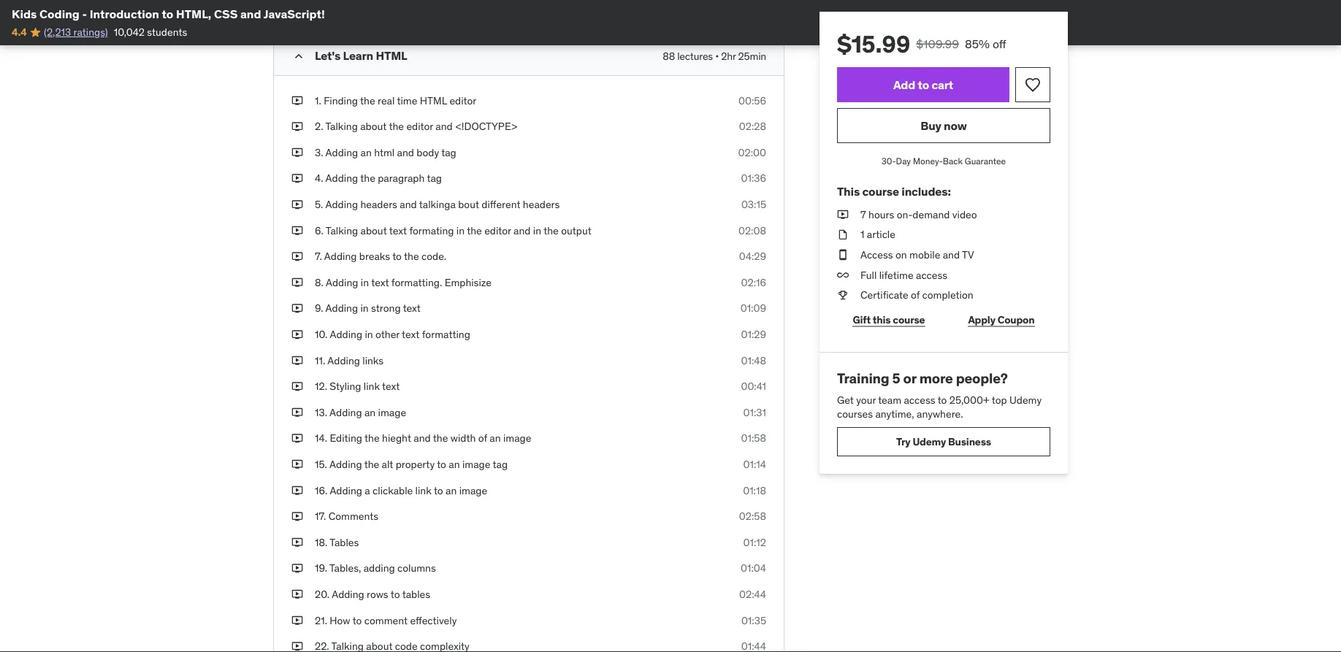 Task type: locate. For each thing, give the bounding box(es) containing it.
1. finding the real time html editor
[[315, 94, 476, 107]]

0 vertical spatial of
[[911, 288, 920, 302]]

in for 9. adding in strong text
[[360, 302, 369, 315]]

xsmall image left 8.
[[291, 275, 303, 290]]

text for about
[[389, 224, 407, 237]]

in for 8. adding in text formatting. emphisize
[[361, 276, 369, 289]]

1 vertical spatial editor
[[406, 120, 433, 133]]

certificate
[[860, 288, 908, 302]]

20. adding rows to tables
[[315, 588, 430, 601]]

adding right the 11.
[[327, 354, 360, 367]]

course down certificate of completion
[[893, 313, 925, 326]]

adding right 15.
[[329, 458, 362, 471]]

0 vertical spatial udemy
[[1009, 393, 1042, 406]]

1 vertical spatial talking
[[326, 224, 358, 237]]

1 horizontal spatial link
[[415, 484, 432, 497]]

01:04
[[741, 562, 766, 575]]

to inside button
[[918, 77, 929, 92]]

adding right '7.'
[[324, 250, 357, 263]]

1 vertical spatial link
[[415, 484, 432, 497]]

your
[[856, 393, 876, 406]]

text down links
[[382, 380, 400, 393]]

text for in
[[371, 276, 389, 289]]

7. adding breaks to the code.
[[315, 250, 446, 263]]

xsmall image left the 20.
[[291, 587, 303, 602]]

and up body
[[436, 120, 453, 133]]

xsmall image for 21. how to comment effectively
[[291, 613, 303, 628]]

0 horizontal spatial editor
[[406, 120, 433, 133]]

udemy inside training 5 or more people? get your team access to 25,000+ top udemy courses anytime, anywhere.
[[1009, 393, 1042, 406]]

html right time
[[420, 94, 447, 107]]

the left output
[[544, 224, 559, 237]]

xsmall image for 8. adding in text formatting. emphisize
[[291, 275, 303, 290]]

udemy
[[1009, 393, 1042, 406], [913, 435, 946, 448]]

(2,213
[[44, 25, 71, 39]]

udemy right try
[[913, 435, 946, 448]]

links
[[362, 354, 384, 367]]

xsmall image left 10.
[[291, 327, 303, 342]]

the down '1. finding the real time html editor'
[[389, 120, 404, 133]]

adding for 20.
[[332, 588, 364, 601]]

buy now button
[[837, 108, 1050, 143]]

0 horizontal spatial headers
[[360, 198, 397, 211]]

finding
[[324, 94, 358, 107]]

01:48
[[741, 354, 766, 367]]

and down the different
[[514, 224, 531, 237]]

1 vertical spatial about
[[360, 224, 387, 237]]

0 vertical spatial about
[[360, 120, 387, 133]]

adding right 8.
[[326, 276, 358, 289]]

the down bout
[[467, 224, 482, 237]]

1 talking from the top
[[325, 120, 358, 133]]

xsmall image left 4. at the top of page
[[291, 171, 303, 186]]

course up hours
[[862, 184, 899, 199]]

85%
[[965, 36, 990, 51]]

a
[[365, 484, 370, 497]]

text for link
[[382, 380, 400, 393]]

xsmall image left 19.
[[291, 561, 303, 576]]

adding right the 20.
[[332, 588, 364, 601]]

course
[[862, 184, 899, 199], [893, 313, 925, 326]]

xsmall image for 16. adding a clickable link to an image
[[291, 483, 303, 498]]

width
[[450, 432, 476, 445]]

02:00
[[738, 146, 766, 159]]

tag
[[441, 146, 456, 159], [427, 172, 442, 185], [493, 458, 508, 471]]

xsmall image for 10. adding in other text formatting
[[291, 327, 303, 342]]

1 horizontal spatial udemy
[[1009, 393, 1042, 406]]

in up 9. adding in strong text
[[361, 276, 369, 289]]

adding for 11.
[[327, 354, 360, 367]]

1
[[860, 228, 864, 241]]

xsmall image left 14.
[[291, 431, 303, 446]]

html
[[374, 146, 395, 159]]

xsmall image left our
[[291, 5, 303, 19]]

on
[[895, 248, 907, 261]]

xsmall image for 9. adding in strong text
[[291, 301, 303, 316]]

access down mobile
[[916, 268, 947, 281]]

to right property
[[437, 458, 446, 471]]

02:44
[[739, 588, 766, 601]]

editor down the different
[[484, 224, 511, 237]]

about
[[360, 120, 387, 133], [360, 224, 387, 237]]

$15.99
[[837, 29, 910, 58]]

text up 7. adding breaks to the code.
[[389, 224, 407, 237]]

0 horizontal spatial link
[[364, 380, 380, 393]]

2 about from the top
[[360, 224, 387, 237]]

effectively
[[410, 614, 457, 627]]

1 about from the top
[[360, 120, 387, 133]]

try udemy business
[[896, 435, 991, 448]]

quiz
[[354, 5, 373, 18]]

an right width
[[490, 432, 501, 445]]

10. adding in other text formatting
[[315, 328, 470, 341]]

columns
[[397, 562, 436, 575]]

property
[[396, 458, 435, 471]]

adding right 9.
[[325, 302, 358, 315]]

1 horizontal spatial of
[[911, 288, 920, 302]]

talking
[[325, 120, 358, 133], [326, 224, 358, 237]]

18. tables
[[315, 536, 359, 549]]

editor up <!doctype>
[[449, 94, 476, 107]]

and right hieght
[[414, 432, 431, 445]]

1.
[[315, 94, 321, 107]]

0 vertical spatial editor
[[449, 94, 476, 107]]

an
[[360, 146, 372, 159], [364, 406, 376, 419], [490, 432, 501, 445], [449, 458, 460, 471], [446, 484, 457, 497]]

access down or
[[904, 393, 935, 406]]

this
[[837, 184, 860, 199]]

18.
[[315, 536, 327, 549]]

2 horizontal spatial editor
[[484, 224, 511, 237]]

02:28
[[739, 120, 766, 133]]

1 vertical spatial of
[[478, 432, 487, 445]]

xsmall image left access at top
[[837, 248, 849, 262]]

xsmall image for 7. adding breaks to the code.
[[291, 249, 303, 264]]

lifetime
[[879, 268, 913, 281]]

04:29
[[739, 250, 766, 263]]

10,042 students
[[114, 25, 187, 39]]

adding for 13.
[[329, 406, 362, 419]]

people?
[[956, 370, 1008, 387]]

to right the rows
[[391, 588, 400, 601]]

xsmall image left 21.
[[291, 613, 303, 628]]

an left "html" in the left of the page
[[360, 146, 372, 159]]

rows
[[367, 588, 388, 601]]

16.
[[315, 484, 327, 497]]

adding right 5.
[[325, 198, 358, 211]]

buy now
[[920, 118, 967, 133]]

html right learn
[[376, 48, 407, 63]]

includes:
[[902, 184, 951, 199]]

1 vertical spatial access
[[904, 393, 935, 406]]

xsmall image
[[291, 93, 303, 108], [291, 119, 303, 134], [291, 223, 303, 238], [291, 249, 303, 264], [837, 268, 849, 282], [837, 288, 849, 302], [291, 301, 303, 316], [291, 353, 303, 368], [291, 405, 303, 420], [291, 483, 303, 498], [291, 639, 303, 652]]

video
[[952, 208, 977, 221]]

link down links
[[364, 380, 380, 393]]

1 vertical spatial tag
[[427, 172, 442, 185]]

talking for 6.
[[326, 224, 358, 237]]

xsmall image for 15. adding the alt property to an image tag
[[291, 457, 303, 472]]

formatting.
[[391, 276, 442, 289]]

talking right 2.
[[325, 120, 358, 133]]

link down property
[[415, 484, 432, 497]]

gift this course link
[[837, 305, 941, 334]]

the left width
[[433, 432, 448, 445]]

19. tables, adding columns
[[315, 562, 436, 575]]

0 vertical spatial tag
[[441, 146, 456, 159]]

headers right the different
[[523, 198, 560, 211]]

xsmall image for 1. finding the real time html editor
[[291, 93, 303, 108]]

xsmall image left 18.
[[291, 535, 303, 550]]

8.
[[315, 276, 323, 289]]

to down property
[[434, 484, 443, 497]]

guarantee
[[965, 155, 1006, 167]]

access
[[916, 268, 947, 281], [904, 393, 935, 406]]

xsmall image left 12.
[[291, 379, 303, 394]]

xsmall image for 4. adding the paragraph tag
[[291, 171, 303, 186]]

and right "html" in the left of the page
[[397, 146, 414, 159]]

xsmall image for 11. adding links
[[291, 353, 303, 368]]

and left tv
[[943, 248, 960, 261]]

1 vertical spatial course
[[893, 313, 925, 326]]

xsmall image for 5. adding headers and talkinga bout different headers
[[291, 197, 303, 212]]

link
[[364, 380, 380, 393], [415, 484, 432, 497]]

adding left a
[[330, 484, 362, 497]]

1 article
[[860, 228, 895, 241]]

of down full lifetime access
[[911, 288, 920, 302]]

text right 'other' on the left bottom
[[402, 328, 420, 341]]

strong
[[371, 302, 401, 315]]

$15.99 $109.99 85% off
[[837, 29, 1006, 58]]

xsmall image for 3. adding an html and body tag
[[291, 145, 303, 160]]

about up breaks
[[360, 224, 387, 237]]

adding for 10.
[[330, 328, 362, 341]]

code.
[[421, 250, 446, 263]]

5
[[892, 370, 900, 387]]

7 hours on-demand video
[[860, 208, 977, 221]]

editor up body
[[406, 120, 433, 133]]

in left the strong on the left of the page
[[360, 302, 369, 315]]

0 vertical spatial link
[[364, 380, 380, 393]]

11. adding links
[[315, 354, 384, 367]]

10,042
[[114, 25, 145, 39]]

editor
[[449, 94, 476, 107], [406, 120, 433, 133], [484, 224, 511, 237]]

14.
[[315, 432, 327, 445]]

1 horizontal spatial html
[[420, 94, 447, 107]]

1 vertical spatial udemy
[[913, 435, 946, 448]]

adding right 13.
[[329, 406, 362, 419]]

xsmall image left 3.
[[291, 145, 303, 160]]

5. adding headers and talkinga bout different headers
[[315, 198, 560, 211]]

anytime,
[[875, 407, 914, 421]]

adding right 3.
[[325, 146, 358, 159]]

01:58
[[741, 432, 766, 445]]

try udemy business link
[[837, 427, 1050, 456]]

about up "html" in the left of the page
[[360, 120, 387, 133]]

this
[[873, 313, 891, 326]]

different
[[482, 198, 520, 211]]

adding
[[325, 146, 358, 159], [325, 172, 358, 185], [325, 198, 358, 211], [324, 250, 357, 263], [326, 276, 358, 289], [325, 302, 358, 315], [330, 328, 362, 341], [327, 354, 360, 367], [329, 406, 362, 419], [329, 458, 362, 471], [330, 484, 362, 497], [332, 588, 364, 601]]

0 horizontal spatial of
[[478, 432, 487, 445]]

-
[[82, 6, 87, 21]]

the down "html" in the left of the page
[[360, 172, 375, 185]]

0 horizontal spatial html
[[376, 48, 407, 63]]

16. adding a clickable link to an image
[[315, 484, 487, 497]]

to inside training 5 or more people? get your team access to 25,000+ top udemy courses anytime, anywhere.
[[938, 393, 947, 406]]

01:12
[[743, 536, 766, 549]]

to left the "cart"
[[918, 77, 929, 92]]

to up anywhere.
[[938, 393, 947, 406]]

access inside training 5 or more people? get your team access to 25,000+ top udemy courses anytime, anywhere.
[[904, 393, 935, 406]]

2 vertical spatial tag
[[493, 458, 508, 471]]

let's
[[315, 48, 341, 63]]

udemy right 'top'
[[1009, 393, 1042, 406]]

talking right 6.
[[326, 224, 358, 237]]

01:14
[[743, 458, 766, 471]]

3.
[[315, 146, 323, 159]]

tv
[[962, 248, 974, 261]]

xsmall image left 17.
[[291, 509, 303, 524]]

0 horizontal spatial udemy
[[913, 435, 946, 448]]

2 talking from the top
[[326, 224, 358, 237]]

adding for 15.
[[329, 458, 362, 471]]

19.
[[315, 562, 327, 575]]

1 horizontal spatial headers
[[523, 198, 560, 211]]

headers down 4. adding the paragraph tag
[[360, 198, 397, 211]]

of right width
[[478, 432, 487, 445]]

adding for 5.
[[325, 198, 358, 211]]

01:29
[[741, 328, 766, 341]]

1 vertical spatial html
[[420, 94, 447, 107]]

adding right 4. at the top of page
[[325, 172, 358, 185]]

coding
[[39, 6, 80, 21]]

adding right 10.
[[330, 328, 362, 341]]

formatting
[[422, 328, 470, 341]]

17. comments
[[315, 510, 378, 523]]

xsmall image left 5.
[[291, 197, 303, 212]]

text down 7. adding breaks to the code.
[[371, 276, 389, 289]]

1 headers from the left
[[360, 198, 397, 211]]

xsmall image
[[291, 5, 303, 19], [291, 145, 303, 160], [291, 171, 303, 186], [291, 197, 303, 212], [837, 207, 849, 222], [837, 228, 849, 242], [837, 248, 849, 262], [291, 275, 303, 290], [291, 327, 303, 342], [291, 379, 303, 394], [291, 431, 303, 446], [291, 457, 303, 472], [291, 509, 303, 524], [291, 535, 303, 550], [291, 561, 303, 576], [291, 587, 303, 602], [291, 613, 303, 628]]

xsmall image left 15.
[[291, 457, 303, 472]]

adding for 9.
[[325, 302, 358, 315]]

gift this course
[[853, 313, 925, 326]]

in left 'other' on the left bottom
[[365, 328, 373, 341]]

kids coding - introduction to html, css and javascript!
[[12, 6, 325, 21]]

0 vertical spatial talking
[[325, 120, 358, 133]]

to right "how"
[[353, 614, 362, 627]]



Task type: describe. For each thing, give the bounding box(es) containing it.
wishlist image
[[1024, 76, 1042, 93]]

learn
[[343, 48, 373, 63]]

about for the
[[360, 120, 387, 133]]

88 lectures • 2hr 25min
[[663, 49, 766, 62]]

add
[[893, 77, 915, 92]]

first
[[334, 5, 352, 18]]

01:31
[[743, 406, 766, 419]]

25,000+
[[949, 393, 989, 406]]

adding for 4.
[[325, 172, 358, 185]]

try
[[896, 435, 910, 448]]

clickable
[[373, 484, 413, 497]]

business
[[948, 435, 991, 448]]

adding for 7.
[[324, 250, 357, 263]]

an down width
[[449, 458, 460, 471]]

our
[[315, 5, 331, 18]]

courses
[[837, 407, 873, 421]]

this course includes:
[[837, 184, 951, 199]]

lectures
[[677, 49, 713, 62]]

<!doctype>
[[455, 120, 517, 133]]

xsmall image for 19. tables, adding columns
[[291, 561, 303, 576]]

30-
[[881, 155, 896, 167]]

xsmall image for 6. talking about text formating in the editor and in the output
[[291, 223, 303, 238]]

30-day money-back guarantee
[[881, 155, 1006, 167]]

our first quiz
[[315, 5, 373, 18]]

how
[[330, 614, 350, 627]]

0 vertical spatial access
[[916, 268, 947, 281]]

an down the 15. adding the alt property to an image tag
[[446, 484, 457, 497]]

on-
[[897, 208, 913, 221]]

tables
[[402, 588, 430, 601]]

20.
[[315, 588, 330, 601]]

ratings)
[[73, 25, 108, 39]]

to up students
[[162, 6, 173, 21]]

let's learn html
[[315, 48, 407, 63]]

0 vertical spatial course
[[862, 184, 899, 199]]

back
[[943, 155, 963, 167]]

xsmall image left the 1
[[837, 228, 849, 242]]

12. styling link text
[[315, 380, 400, 393]]

xsmall image for 2. talking about the editor and <!doctype>
[[291, 119, 303, 134]]

kids
[[12, 6, 37, 21]]

00:41
[[741, 380, 766, 393]]

access
[[860, 248, 893, 261]]

javascript!
[[263, 6, 325, 21]]

in left output
[[533, 224, 541, 237]]

breaks
[[359, 250, 390, 263]]

money-
[[913, 155, 943, 167]]

in for 10. adding in other text formatting
[[365, 328, 373, 341]]

0 vertical spatial html
[[376, 48, 407, 63]]

styling
[[330, 380, 361, 393]]

the left real
[[360, 94, 375, 107]]

88
[[663, 49, 675, 62]]

xsmall image for 18. tables
[[291, 535, 303, 550]]

or
[[903, 370, 916, 387]]

talking for 2.
[[325, 120, 358, 133]]

xsmall image for 12. styling link text
[[291, 379, 303, 394]]

paragraph
[[378, 172, 425, 185]]

12.
[[315, 380, 327, 393]]

02:58
[[739, 510, 766, 523]]

text right the strong on the left of the page
[[403, 302, 421, 315]]

more
[[919, 370, 953, 387]]

adding for 16.
[[330, 484, 362, 497]]

output
[[561, 224, 591, 237]]

xsmall image left 7
[[837, 207, 849, 222]]

xsmall image for 20. adding rows to tables
[[291, 587, 303, 602]]

comments
[[328, 510, 378, 523]]

4.
[[315, 172, 323, 185]]

13. adding an image
[[315, 406, 406, 419]]

hieght
[[382, 432, 411, 445]]

about for text
[[360, 224, 387, 237]]

udemy inside 'link'
[[913, 435, 946, 448]]

the left code.
[[404, 250, 419, 263]]

to right breaks
[[392, 250, 402, 263]]

off
[[993, 36, 1006, 51]]

and down paragraph
[[400, 198, 417, 211]]

xsmall image for 17. comments
[[291, 509, 303, 524]]

7.
[[315, 250, 322, 263]]

small image
[[291, 49, 306, 63]]

add to cart button
[[837, 67, 1009, 102]]

adding
[[364, 562, 395, 575]]

15.
[[315, 458, 327, 471]]

top
[[992, 393, 1007, 406]]

full
[[860, 268, 877, 281]]

students
[[147, 25, 187, 39]]

02:16
[[741, 276, 766, 289]]

6.
[[315, 224, 323, 237]]

21.
[[315, 614, 327, 627]]

buy
[[920, 118, 941, 133]]

the left hieght
[[365, 432, 380, 445]]

an down 12. styling link text
[[364, 406, 376, 419]]

3. adding an html and body tag
[[315, 146, 456, 159]]

xsmall image for 13. adding an image
[[291, 405, 303, 420]]

xsmall image for 14. editing the hieght and the width of an image
[[291, 431, 303, 446]]

8. adding in text formatting. emphisize
[[315, 276, 491, 289]]

and right css
[[240, 6, 261, 21]]

in down bout
[[456, 224, 465, 237]]

17.
[[315, 510, 326, 523]]

10.
[[315, 328, 328, 341]]

7
[[860, 208, 866, 221]]

2 vertical spatial editor
[[484, 224, 511, 237]]

•
[[715, 49, 719, 62]]

tables
[[330, 536, 359, 549]]

apply
[[968, 313, 995, 326]]

adding for 8.
[[326, 276, 358, 289]]

2 headers from the left
[[523, 198, 560, 211]]

the left alt
[[364, 458, 379, 471]]

day
[[896, 155, 911, 167]]

talkinga
[[419, 198, 456, 211]]

14. editing the hieght and the width of an image
[[315, 432, 531, 445]]

5.
[[315, 198, 323, 211]]

1 horizontal spatial editor
[[449, 94, 476, 107]]

now
[[944, 118, 967, 133]]

$109.99
[[916, 36, 959, 51]]

training
[[837, 370, 889, 387]]

adding for 3.
[[325, 146, 358, 159]]

gift
[[853, 313, 871, 326]]

9. adding in strong text
[[315, 302, 421, 315]]

team
[[878, 393, 901, 406]]

03:15
[[741, 198, 766, 211]]



Task type: vqa. For each thing, say whether or not it's contained in the screenshot.
the leftmost 2
no



